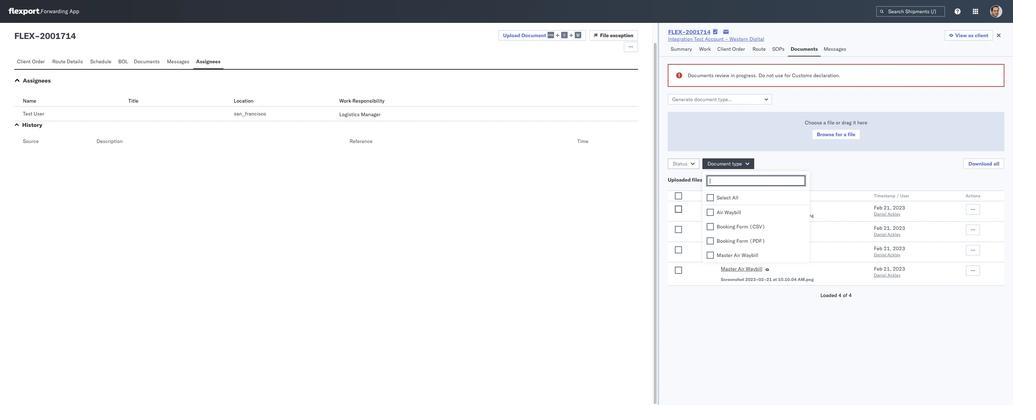 Task type: vqa. For each thing, say whether or not it's contained in the screenshot.
bottommost 'Booking-'
yes



Task type: describe. For each thing, give the bounding box(es) containing it.
0 horizontal spatial documents button
[[131, 55, 164, 69]]

customs
[[792, 72, 813, 79]]

(csv) for booking form (csv)
[[750, 223, 766, 230]]

0 vertical spatial test
[[695, 36, 704, 42]]

0 horizontal spatial 2001714
[[40, 30, 76, 41]]

location
[[234, 98, 254, 104]]

work for work responsibility
[[340, 98, 351, 104]]

4 for ∙
[[708, 177, 712, 183]]

bol button
[[115, 55, 131, 69]]

4 21, from the top
[[884, 266, 892, 272]]

history
[[22, 121, 42, 128]]

schedule
[[90, 58, 111, 65]]

0 horizontal spatial for
[[785, 72, 791, 79]]

file exception
[[600, 32, 634, 39]]

booking form (pdf) link
[[721, 245, 770, 254]]

timestamp / user button
[[873, 192, 952, 199]]

0 vertical spatial flex-
[[669, 28, 686, 35]]

forwarding
[[41, 8, 68, 15]]

digital
[[750, 36, 765, 42]]

integration
[[669, 36, 693, 42]]

0 vertical spatial assignees button
[[193, 55, 223, 69]]

02-
[[759, 277, 767, 282]]

review
[[715, 72, 730, 79]]

4 for of
[[849, 292, 852, 299]]

2023 for air waybill
[[893, 205, 906, 211]]

flex - 2001714
[[14, 30, 76, 41]]

(pdf) for booking form (pdf) flexport-booking-flex-2001714.pdf
[[754, 245, 770, 252]]

history button
[[22, 121, 42, 128]]

2023 for booking form (csv)
[[893, 225, 906, 231]]

select
[[717, 194, 731, 201]]

user inside button
[[901, 193, 910, 199]]

flexport- for booking form (pdf)
[[721, 254, 741, 259]]

daniel for air waybill
[[874, 211, 887, 217]]

western
[[730, 36, 749, 42]]

summary button
[[668, 43, 697, 57]]

or
[[836, 119, 841, 126]]

booking for booking form (pdf)
[[717, 238, 736, 244]]

flex-2001714 link
[[669, 28, 711, 35]]

27
[[767, 213, 772, 218]]

4 ackley from the top
[[888, 273, 901, 278]]

filename
[[758, 193, 777, 199]]

0 horizontal spatial client order button
[[14, 55, 49, 69]]

forwarding app
[[41, 8, 79, 15]]

ackley for booking form (csv)
[[888, 232, 901, 237]]

route for route
[[753, 46, 766, 52]]

flex- for booking form (csv)
[[761, 233, 774, 239]]

upload
[[503, 32, 520, 38]]

for inside "button"
[[836, 131, 843, 138]]

exception
[[610, 32, 634, 39]]

choose
[[805, 119, 823, 126]]

view as client
[[956, 32, 989, 39]]

document type
[[708, 161, 742, 167]]

test user
[[23, 111, 44, 117]]

view as client button
[[945, 30, 994, 41]]

0 vertical spatial user
[[34, 111, 44, 117]]

booking form (pdf) flexport-booking-flex-2001714.pdf
[[721, 245, 801, 259]]

∙
[[704, 177, 707, 183]]

flex-2001714
[[669, 28, 711, 35]]

loaded 4 of 4
[[821, 292, 852, 299]]

as
[[969, 32, 974, 39]]

integration test account - western digital link
[[669, 35, 765, 43]]

0 vertical spatial client order
[[718, 46, 745, 52]]

0 horizontal spatial messages button
[[164, 55, 193, 69]]

logistics manager
[[340, 111, 381, 118]]

name
[[23, 98, 36, 104]]

source
[[23, 138, 39, 144]]

flexport. image
[[9, 8, 41, 15]]

browse for a file
[[817, 131, 856, 138]]

flexport- for booking form (csv)
[[721, 233, 741, 239]]

4 feb from the top
[[874, 266, 883, 272]]

air waybill
[[717, 209, 742, 216]]

2 at from the top
[[773, 277, 777, 282]]

not
[[767, 72, 774, 79]]

all
[[733, 194, 739, 201]]

4 2023 from the top
[[893, 266, 906, 272]]

document for document type
[[708, 161, 731, 167]]

status button
[[668, 158, 700, 169]]

documents review in progress. do not use for customs declaration.
[[688, 72, 841, 79]]

progress.
[[737, 72, 758, 79]]

01-
[[759, 213, 767, 218]]

route button
[[750, 43, 770, 57]]

booking- for (csv)
[[741, 233, 761, 239]]

booking for booking form (csv) flexport-booking-flex-2001714.csv
[[721, 225, 740, 231]]

booking for booking form (csv)
[[717, 223, 736, 230]]

feb for booking form (csv)
[[874, 225, 883, 231]]

0 horizontal spatial assignees button
[[23, 77, 51, 84]]

type
[[744, 193, 753, 199]]

of
[[843, 292, 848, 299]]

feb 21, 2023 daniel ackley for booking form (pdf)
[[874, 245, 906, 258]]

san_francisco
[[234, 111, 266, 117]]

flex
[[14, 30, 35, 41]]

uploaded
[[668, 177, 691, 183]]

1 / from the left
[[754, 193, 757, 199]]

form for booking form (pdf) flexport-booking-flex-2001714.pdf
[[741, 245, 753, 252]]

2 / from the left
[[897, 193, 900, 199]]

use
[[776, 72, 784, 79]]

files
[[692, 177, 703, 183]]

file
[[600, 32, 609, 39]]

choose a file or drag it here
[[805, 119, 868, 126]]

it
[[853, 119, 857, 126]]

21, for booking form (pdf)
[[884, 245, 892, 252]]

at inside air waybill screenshot 2023-01-27 at 10.55.56 am.png
[[773, 213, 777, 218]]

document type / filename button
[[720, 192, 860, 199]]

ackley for air waybill
[[888, 211, 901, 217]]

account
[[705, 36, 724, 42]]

(pdf) for booking form (pdf)
[[750, 238, 766, 244]]

Search Shipments (/) text field
[[877, 6, 946, 17]]

route details button
[[49, 55, 87, 69]]

daniel for booking form (pdf)
[[874, 252, 887, 258]]

sops
[[773, 46, 785, 52]]

logistics
[[340, 111, 360, 118]]

uploaded files ∙ 4
[[668, 177, 712, 183]]



Task type: locate. For each thing, give the bounding box(es) containing it.
waybill
[[729, 205, 746, 211], [725, 209, 742, 216], [742, 252, 759, 258], [746, 266, 763, 272]]

1 vertical spatial am.png
[[798, 277, 814, 282]]

feb 21, 2023 daniel ackley for air waybill
[[874, 205, 906, 217]]

1 vertical spatial (pdf)
[[754, 245, 770, 252]]

for right use
[[785, 72, 791, 79]]

1 horizontal spatial client order
[[718, 46, 745, 52]]

4 daniel from the top
[[874, 273, 887, 278]]

0 vertical spatial messages
[[824, 46, 847, 52]]

ackley
[[888, 211, 901, 217], [888, 232, 901, 237], [888, 252, 901, 258], [888, 273, 901, 278]]

2 daniel from the top
[[874, 232, 887, 237]]

work inside work button
[[700, 46, 711, 52]]

0 vertical spatial work
[[700, 46, 711, 52]]

air
[[721, 205, 728, 211], [717, 209, 724, 216], [734, 252, 741, 258], [738, 266, 745, 272]]

work for work
[[700, 46, 711, 52]]

1 vertical spatial client order
[[17, 58, 45, 65]]

flexport- inside booking form (pdf) flexport-booking-flex-2001714.pdf
[[721, 254, 741, 259]]

select all
[[717, 194, 739, 201]]

booking- up master air waybill link
[[741, 254, 761, 259]]

form inside booking form (pdf) flexport-booking-flex-2001714.pdf
[[741, 245, 753, 252]]

am.png
[[798, 213, 814, 218], [798, 277, 814, 282]]

browse for a file button
[[812, 129, 861, 140]]

1 horizontal spatial client order button
[[715, 43, 750, 57]]

None text field
[[710, 178, 805, 184]]

file left or
[[828, 119, 835, 126]]

client order button
[[715, 43, 750, 57], [14, 55, 49, 69]]

1 horizontal spatial for
[[836, 131, 843, 138]]

download all
[[969, 161, 1000, 167]]

(pdf) inside booking form (pdf) flexport-booking-flex-2001714.pdf
[[754, 245, 770, 252]]

1 horizontal spatial file
[[848, 131, 856, 138]]

screenshot up booking form (csv) on the right of page
[[721, 213, 745, 218]]

booking inside booking form (csv) flexport-booking-flex-2001714.csv
[[721, 225, 740, 231]]

- left western
[[725, 36, 729, 42]]

1 vertical spatial screenshot
[[721, 277, 745, 282]]

screenshot inside air waybill screenshot 2023-01-27 at 10.55.56 am.png
[[721, 213, 745, 218]]

None checkbox
[[675, 192, 682, 200], [707, 194, 714, 201], [707, 209, 714, 216], [707, 223, 714, 230], [675, 226, 682, 233], [675, 246, 682, 254], [675, 192, 682, 200], [707, 194, 714, 201], [707, 209, 714, 216], [707, 223, 714, 230], [675, 226, 682, 233], [675, 246, 682, 254]]

daniel
[[874, 211, 887, 217], [874, 232, 887, 237], [874, 252, 887, 258], [874, 273, 887, 278]]

reference
[[350, 138, 373, 144]]

1 horizontal spatial 2001714
[[686, 28, 711, 35]]

manager
[[361, 111, 381, 118]]

documents left review
[[688, 72, 714, 79]]

1 vertical spatial document
[[708, 161, 731, 167]]

2 vertical spatial document
[[721, 193, 742, 199]]

1 horizontal spatial order
[[733, 46, 745, 52]]

master air waybill down booking form (pdf)
[[717, 252, 759, 258]]

0 horizontal spatial file
[[828, 119, 835, 126]]

1 horizontal spatial client
[[718, 46, 731, 52]]

sops button
[[770, 43, 788, 57]]

a inside "button"
[[844, 131, 847, 138]]

/
[[754, 193, 757, 199], [897, 193, 900, 199]]

schedule button
[[87, 55, 115, 69]]

1 horizontal spatial route
[[753, 46, 766, 52]]

2023 for booking form (pdf)
[[893, 245, 906, 252]]

master
[[717, 252, 733, 258], [721, 266, 737, 272]]

route inside route details button
[[52, 58, 66, 65]]

form for booking form (csv)
[[737, 223, 749, 230]]

3 daniel from the top
[[874, 252, 887, 258]]

0 horizontal spatial test
[[23, 111, 32, 117]]

document for document type / filename
[[721, 193, 742, 199]]

2 booking- from the top
[[741, 254, 761, 259]]

1 vertical spatial user
[[901, 193, 910, 199]]

1 horizontal spatial a
[[844, 131, 847, 138]]

0 vertical spatial at
[[773, 213, 777, 218]]

feb for booking form (pdf)
[[874, 245, 883, 252]]

2 feb from the top
[[874, 225, 883, 231]]

2 am.png from the top
[[798, 277, 814, 282]]

booking- down booking form (csv) on the right of page
[[741, 233, 761, 239]]

am.png right 10.10.04
[[798, 277, 814, 282]]

1 vertical spatial 2023-
[[746, 277, 759, 282]]

3 21, from the top
[[884, 245, 892, 252]]

0 horizontal spatial documents
[[134, 58, 160, 65]]

0 vertical spatial for
[[785, 72, 791, 79]]

work
[[700, 46, 711, 52], [340, 98, 351, 104]]

client down integration test account - western digital link
[[718, 46, 731, 52]]

1 horizontal spatial -
[[725, 36, 729, 42]]

document type / filename
[[721, 193, 777, 199]]

2023- up booking form (csv) link
[[746, 213, 759, 218]]

1 feb from the top
[[874, 205, 883, 211]]

1 horizontal spatial assignees
[[196, 58, 221, 65]]

for down or
[[836, 131, 843, 138]]

actions
[[966, 193, 981, 199]]

document type button
[[703, 158, 755, 169]]

0 vertical spatial (pdf)
[[750, 238, 766, 244]]

user up history
[[34, 111, 44, 117]]

1 booking- from the top
[[741, 233, 761, 239]]

-
[[35, 30, 40, 41], [725, 36, 729, 42]]

1 vertical spatial for
[[836, 131, 843, 138]]

work up the logistics
[[340, 98, 351, 104]]

upload document
[[503, 32, 546, 38]]

2023- down master air waybill link
[[746, 277, 759, 282]]

booking- inside booking form (pdf) flexport-booking-flex-2001714.pdf
[[741, 254, 761, 259]]

user
[[34, 111, 44, 117], [901, 193, 910, 199]]

am.png right 10.55.56 at the right bottom
[[798, 213, 814, 218]]

0 vertical spatial file
[[828, 119, 835, 126]]

0 horizontal spatial -
[[35, 30, 40, 41]]

0 vertical spatial order
[[733, 46, 745, 52]]

order down the "flex - 2001714"
[[32, 58, 45, 65]]

2 flexport- from the top
[[721, 254, 741, 259]]

1 horizontal spatial user
[[901, 193, 910, 199]]

0 horizontal spatial a
[[824, 119, 827, 126]]

description
[[97, 138, 123, 144]]

test up history
[[23, 111, 32, 117]]

1 horizontal spatial documents button
[[788, 43, 821, 57]]

0 vertical spatial a
[[824, 119, 827, 126]]

0 vertical spatial am.png
[[798, 213, 814, 218]]

2 vertical spatial documents
[[688, 72, 714, 79]]

am.png inside air waybill screenshot 2023-01-27 at 10.55.56 am.png
[[798, 213, 814, 218]]

2 2023 from the top
[[893, 225, 906, 231]]

at right 27
[[773, 213, 777, 218]]

2 horizontal spatial documents
[[791, 46, 818, 52]]

flexport- down booking form (csv) on the right of page
[[721, 233, 741, 239]]

1 horizontal spatial messages button
[[821, 43, 850, 57]]

/ right the timestamp
[[897, 193, 900, 199]]

1 horizontal spatial work
[[700, 46, 711, 52]]

route details
[[52, 58, 83, 65]]

1 vertical spatial master
[[721, 266, 737, 272]]

route
[[753, 46, 766, 52], [52, 58, 66, 65]]

1 daniel from the top
[[874, 211, 887, 217]]

feb 21, 2023 daniel ackley
[[874, 205, 906, 217], [874, 225, 906, 237], [874, 245, 906, 258], [874, 266, 906, 278]]

bol
[[118, 58, 128, 65]]

2 2023- from the top
[[746, 277, 759, 282]]

2001714 down forwarding app
[[40, 30, 76, 41]]

0 vertical spatial client
[[718, 46, 731, 52]]

1 vertical spatial messages
[[167, 58, 190, 65]]

feb 21, 2023 daniel ackley for booking form (csv)
[[874, 225, 906, 237]]

assignees
[[196, 58, 221, 65], [23, 77, 51, 84]]

master air waybill down 'booking form (pdf)' link on the right bottom of the page
[[721, 266, 763, 272]]

do
[[759, 72, 765, 79]]

flex- up screenshot 2023-02-21 at 10.10.04 am.png
[[761, 254, 774, 259]]

booking- for (pdf)
[[741, 254, 761, 259]]

type
[[733, 161, 742, 167]]

master down 'booking form (pdf)' link on the right bottom of the page
[[721, 266, 737, 272]]

flex- inside booking form (csv) flexport-booking-flex-2001714.csv
[[761, 233, 774, 239]]

flexport- up master air waybill link
[[721, 254, 741, 259]]

0 vertical spatial booking-
[[741, 233, 761, 239]]

1 screenshot from the top
[[721, 213, 745, 218]]

0 horizontal spatial assignees
[[23, 77, 51, 84]]

Generate document type... text field
[[668, 94, 773, 105]]

route for route details
[[52, 58, 66, 65]]

flex-
[[669, 28, 686, 35], [761, 233, 774, 239], [761, 254, 774, 259]]

/ right type
[[754, 193, 757, 199]]

1 21, from the top
[[884, 205, 892, 211]]

client order
[[718, 46, 745, 52], [17, 58, 45, 65]]

flex- inside booking form (pdf) flexport-booking-flex-2001714.pdf
[[761, 254, 774, 259]]

1 horizontal spatial /
[[897, 193, 900, 199]]

0 horizontal spatial messages
[[167, 58, 190, 65]]

(pdf) down booking form (csv) flexport-booking-flex-2001714.csv
[[754, 245, 770, 252]]

loaded
[[821, 292, 838, 299]]

document
[[522, 32, 546, 38], [708, 161, 731, 167], [721, 193, 742, 199]]

documents button right sops on the right top of the page
[[788, 43, 821, 57]]

(csv) for booking form (csv) flexport-booking-flex-2001714.csv
[[754, 225, 770, 231]]

test down flex-2001714
[[695, 36, 704, 42]]

- down forwarding app link
[[35, 30, 40, 41]]

at
[[773, 213, 777, 218], [773, 277, 777, 282]]

booking- inside booking form (csv) flexport-booking-flex-2001714.csv
[[741, 233, 761, 239]]

1 vertical spatial flexport-
[[721, 254, 741, 259]]

master down booking form (pdf)
[[717, 252, 733, 258]]

0 vertical spatial route
[[753, 46, 766, 52]]

1 ackley from the top
[[888, 211, 901, 217]]

flex- up integration
[[669, 28, 686, 35]]

(csv) inside booking form (csv) flexport-booking-flex-2001714.csv
[[754, 225, 770, 231]]

4 right ∙
[[708, 177, 712, 183]]

3 2023 from the top
[[893, 245, 906, 252]]

documents for the rightmost documents button
[[791, 46, 818, 52]]

2001714.csv
[[774, 233, 801, 239]]

screenshot down master air waybill link
[[721, 277, 745, 282]]

booking form (csv) link
[[721, 225, 770, 233]]

documents button right bol
[[131, 55, 164, 69]]

2 vertical spatial flex-
[[761, 254, 774, 259]]

(pdf) inside list box
[[750, 238, 766, 244]]

all
[[994, 161, 1000, 167]]

1 am.png from the top
[[798, 213, 814, 218]]

1 vertical spatial assignees button
[[23, 77, 51, 84]]

1 vertical spatial master air waybill
[[721, 266, 763, 272]]

list box
[[703, 191, 810, 263]]

client order button down western
[[715, 43, 750, 57]]

1 feb 21, 2023 daniel ackley from the top
[[874, 205, 906, 217]]

4 right of at the right
[[849, 292, 852, 299]]

1 vertical spatial assignees
[[23, 77, 51, 84]]

1 vertical spatial file
[[848, 131, 856, 138]]

1 horizontal spatial 4
[[839, 292, 842, 299]]

1 vertical spatial at
[[773, 277, 777, 282]]

0 vertical spatial 2023-
[[746, 213, 759, 218]]

daniel for booking form (csv)
[[874, 232, 887, 237]]

air inside air waybill screenshot 2023-01-27 at 10.55.56 am.png
[[721, 205, 728, 211]]

details
[[67, 58, 83, 65]]

0 horizontal spatial order
[[32, 58, 45, 65]]

route inside route button
[[753, 46, 766, 52]]

2001714 up account
[[686, 28, 711, 35]]

order down western
[[733, 46, 745, 52]]

(pdf)
[[750, 238, 766, 244], [754, 245, 770, 252]]

2 horizontal spatial 4
[[849, 292, 852, 299]]

route down digital
[[753, 46, 766, 52]]

0 horizontal spatial user
[[34, 111, 44, 117]]

feb for air waybill
[[874, 205, 883, 211]]

1 2023- from the top
[[746, 213, 759, 218]]

2023
[[893, 205, 906, 211], [893, 225, 906, 231], [893, 245, 906, 252], [893, 266, 906, 272]]

documents for the leftmost documents button
[[134, 58, 160, 65]]

form
[[737, 223, 749, 230], [741, 225, 753, 231], [737, 238, 749, 244], [741, 245, 753, 252]]

flexport-
[[721, 233, 741, 239], [721, 254, 741, 259]]

21
[[767, 277, 772, 282]]

3 feb from the top
[[874, 245, 883, 252]]

list box containing select all
[[703, 191, 810, 263]]

ackley for booking form (pdf)
[[888, 252, 901, 258]]

assignees button
[[193, 55, 223, 69], [23, 77, 51, 84]]

1 at from the top
[[773, 213, 777, 218]]

file inside "button"
[[848, 131, 856, 138]]

1 vertical spatial flex-
[[761, 233, 774, 239]]

client order down flex on the top of the page
[[17, 58, 45, 65]]

0 horizontal spatial client
[[17, 58, 31, 65]]

booking form (pdf)
[[717, 238, 766, 244]]

master air waybill
[[717, 252, 759, 258], [721, 266, 763, 272]]

(pdf) up booking form (pdf) flexport-booking-flex-2001714.pdf
[[750, 238, 766, 244]]

integration test account - western digital
[[669, 36, 765, 42]]

10.55.56
[[778, 213, 797, 218]]

form inside booking form (csv) flexport-booking-flex-2001714.csv
[[741, 225, 753, 231]]

21, for air waybill
[[884, 205, 892, 211]]

assignees inside assignees button
[[196, 58, 221, 65]]

master air waybill inside list box
[[717, 252, 759, 258]]

document right upload
[[522, 32, 546, 38]]

document up "air waybill" 'link'
[[721, 193, 742, 199]]

client order down western
[[718, 46, 745, 52]]

1 vertical spatial booking-
[[741, 254, 761, 259]]

booking inside booking form (pdf) flexport-booking-flex-2001714.pdf
[[721, 245, 740, 252]]

user right the timestamp
[[901, 193, 910, 199]]

here
[[858, 119, 868, 126]]

4 feb 21, 2023 daniel ackley from the top
[[874, 266, 906, 278]]

1 horizontal spatial documents
[[688, 72, 714, 79]]

- inside integration test account - western digital link
[[725, 36, 729, 42]]

messages button
[[821, 43, 850, 57], [164, 55, 193, 69]]

flex- up booking form (pdf) flexport-booking-flex-2001714.pdf
[[761, 233, 774, 239]]

messages for 'messages' button to the right
[[824, 46, 847, 52]]

10.10.04
[[778, 277, 797, 282]]

1 horizontal spatial assignees button
[[193, 55, 223, 69]]

form for booking form (pdf)
[[737, 238, 749, 244]]

2 feb 21, 2023 daniel ackley from the top
[[874, 225, 906, 237]]

waybill inside air waybill screenshot 2023-01-27 at 10.55.56 am.png
[[729, 205, 746, 211]]

1 2023 from the top
[[893, 205, 906, 211]]

flexport- inside booking form (csv) flexport-booking-flex-2001714.csv
[[721, 233, 741, 239]]

1 horizontal spatial messages
[[824, 46, 847, 52]]

client order button down flex on the top of the page
[[14, 55, 49, 69]]

at right 21
[[773, 277, 777, 282]]

0 horizontal spatial /
[[754, 193, 757, 199]]

0 horizontal spatial client order
[[17, 58, 45, 65]]

document inside button
[[522, 32, 546, 38]]

work down account
[[700, 46, 711, 52]]

1 vertical spatial work
[[340, 98, 351, 104]]

booking form (csv) flexport-booking-flex-2001714.csv
[[721, 225, 801, 239]]

work button
[[697, 43, 715, 57]]

order
[[733, 46, 745, 52], [32, 58, 45, 65]]

documents right bol button
[[134, 58, 160, 65]]

documents
[[791, 46, 818, 52], [134, 58, 160, 65], [688, 72, 714, 79]]

route left details
[[52, 58, 66, 65]]

2 ackley from the top
[[888, 232, 901, 237]]

document left "type"
[[708, 161, 731, 167]]

3 ackley from the top
[[888, 252, 901, 258]]

1 vertical spatial route
[[52, 58, 66, 65]]

1 flexport- from the top
[[721, 233, 741, 239]]

2 screenshot from the top
[[721, 277, 745, 282]]

2001714.pdf
[[774, 254, 801, 259]]

documents right sops button
[[791, 46, 818, 52]]

documents for documents review in progress. do not use for customs declaration.
[[688, 72, 714, 79]]

0 horizontal spatial work
[[340, 98, 351, 104]]

1 vertical spatial order
[[32, 58, 45, 65]]

0 horizontal spatial 4
[[708, 177, 712, 183]]

4 left of at the right
[[839, 292, 842, 299]]

1 vertical spatial a
[[844, 131, 847, 138]]

client down flex on the top of the page
[[17, 58, 31, 65]]

2023- inside air waybill screenshot 2023-01-27 at 10.55.56 am.png
[[746, 213, 759, 218]]

0 vertical spatial screenshot
[[721, 213, 745, 218]]

form for booking form (csv) flexport-booking-flex-2001714.csv
[[741, 225, 753, 231]]

declaration.
[[814, 72, 841, 79]]

booking for booking form (pdf) flexport-booking-flex-2001714.pdf
[[721, 245, 740, 252]]

1 horizontal spatial test
[[695, 36, 704, 42]]

master air waybill link
[[721, 265, 763, 274]]

0 vertical spatial documents
[[791, 46, 818, 52]]

in
[[731, 72, 735, 79]]

21, for booking form (csv)
[[884, 225, 892, 231]]

0 vertical spatial master
[[717, 252, 733, 258]]

3 feb 21, 2023 daniel ackley from the top
[[874, 245, 906, 258]]

client
[[975, 32, 989, 39]]

responsibility
[[353, 98, 385, 104]]

timestamp / user
[[874, 193, 910, 199]]

app
[[69, 8, 79, 15]]

0 vertical spatial flexport-
[[721, 233, 741, 239]]

a down drag at right top
[[844, 131, 847, 138]]

forwarding app link
[[9, 8, 79, 15]]

flex- for booking form (pdf)
[[761, 254, 774, 259]]

0 horizontal spatial route
[[52, 58, 66, 65]]

0 vertical spatial master air waybill
[[717, 252, 759, 258]]

status
[[673, 161, 688, 167]]

feb
[[874, 205, 883, 211], [874, 225, 883, 231], [874, 245, 883, 252], [874, 266, 883, 272]]

test
[[695, 36, 704, 42], [23, 111, 32, 117]]

screenshot 2023-02-21 at 10.10.04 am.png
[[721, 277, 814, 282]]

upload document button
[[498, 30, 586, 41]]

1 vertical spatial test
[[23, 111, 32, 117]]

0 vertical spatial assignees
[[196, 58, 221, 65]]

work responsibility
[[340, 98, 385, 104]]

booking form (csv)
[[717, 223, 766, 230]]

None checkbox
[[675, 206, 682, 213], [707, 237, 714, 245], [707, 252, 714, 259], [675, 267, 682, 274], [675, 206, 682, 213], [707, 237, 714, 245], [707, 252, 714, 259], [675, 267, 682, 274]]

messages for 'messages' button to the left
[[167, 58, 190, 65]]

file down it
[[848, 131, 856, 138]]

2 21, from the top
[[884, 225, 892, 231]]

1 vertical spatial documents
[[134, 58, 160, 65]]

1 vertical spatial client
[[17, 58, 31, 65]]

a right the choose
[[824, 119, 827, 126]]

0 vertical spatial document
[[522, 32, 546, 38]]

summary
[[671, 46, 692, 52]]



